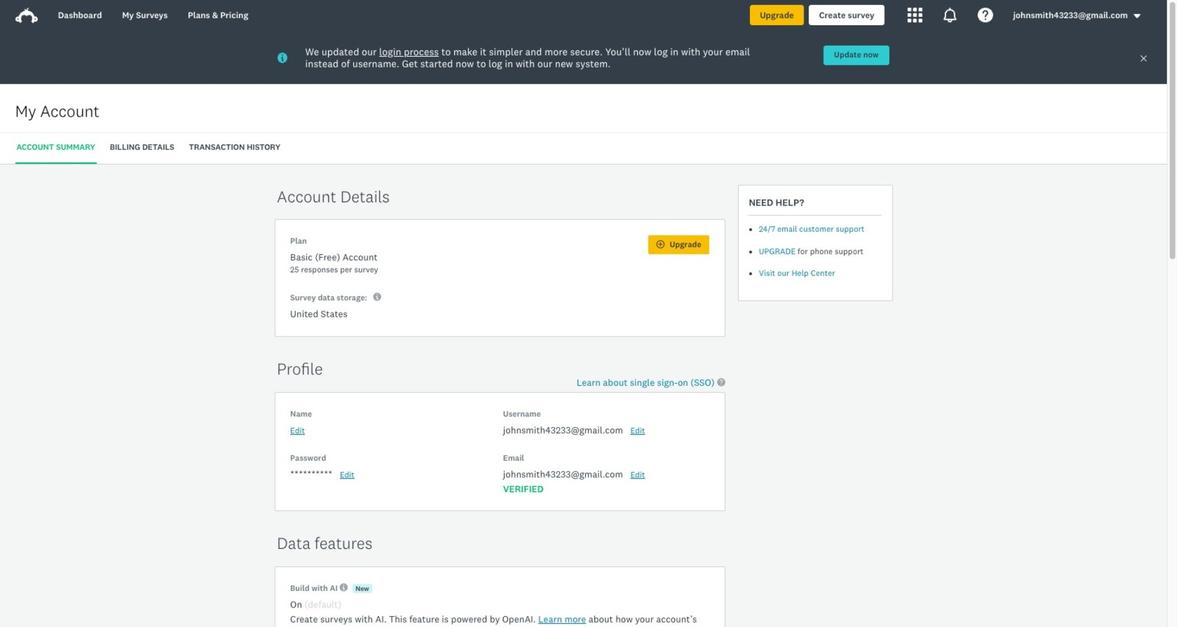 Task type: locate. For each thing, give the bounding box(es) containing it.
0 horizontal spatial products icon image
[[908, 8, 923, 23]]

2 products icon image from the left
[[943, 8, 958, 23]]

products icon image
[[908, 8, 923, 23], [943, 8, 958, 23]]

x image
[[1140, 55, 1149, 63]]

1 horizontal spatial products icon image
[[943, 8, 958, 23]]

dropdown arrow image
[[1133, 12, 1142, 20]]

1 products icon image from the left
[[908, 8, 923, 23]]



Task type: vqa. For each thing, say whether or not it's contained in the screenshot.
Search SurveyMonkey Question Bank text box
no



Task type: describe. For each thing, give the bounding box(es) containing it.
surveymonkey logo image
[[15, 8, 38, 23]]

help icon image
[[978, 8, 993, 23]]



